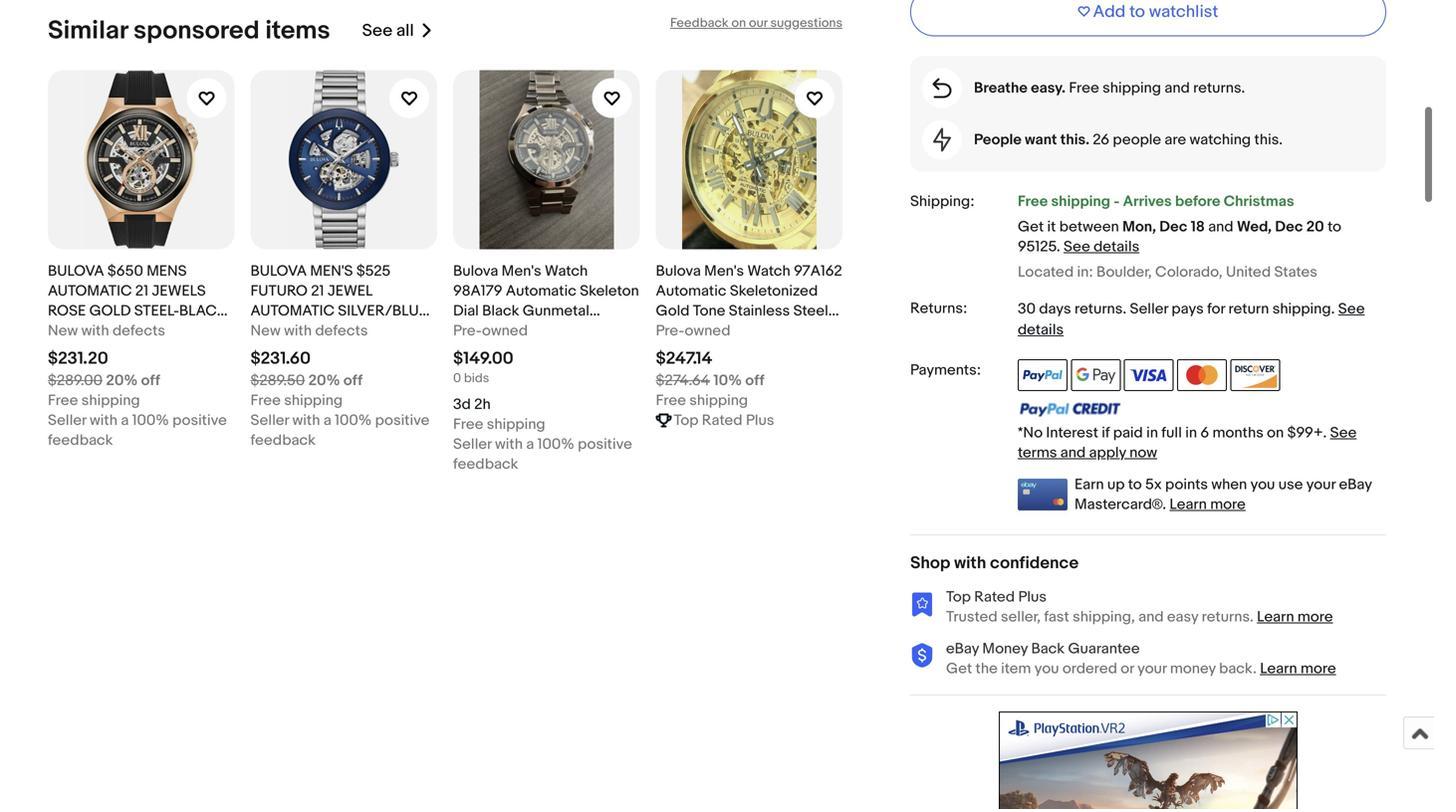 Task type: describe. For each thing, give the bounding box(es) containing it.
skeleton
[[580, 282, 639, 300]]

back
[[1031, 640, 1065, 658]]

0 bids text field
[[453, 371, 489, 387]]

98a179
[[453, 282, 503, 300]]

43mm
[[656, 322, 700, 340]]

bulova men's watch 97a162 automatic skeletonized gold tone stainless steel 43mm
[[656, 263, 842, 340]]

bids
[[464, 371, 489, 387]]

with inside pre-owned $149.00 0 bids 3d 2h free shipping seller with a 100% positive feedback
[[495, 436, 523, 454]]

bulova for $247.14
[[656, 263, 701, 281]]

95125
[[1018, 238, 1057, 256]]

free shipping text field for 0
[[453, 415, 546, 435]]

stainless inside bulova men's watch 97a162 automatic skeletonized gold tone stainless steel 43mm
[[729, 302, 790, 320]]

payments:
[[910, 361, 981, 379]]

tone
[[693, 302, 726, 320]]

18
[[1191, 218, 1205, 236]]

between
[[1060, 218, 1119, 236]]

10%
[[714, 372, 742, 390]]

shipping down states
[[1273, 300, 1331, 318]]

breathe
[[974, 79, 1028, 97]]

advertisement region
[[999, 712, 1298, 810]]

100% for $231.60
[[335, 412, 372, 430]]

$525
[[356, 263, 391, 281]]

seller left "pays"
[[1130, 300, 1168, 318]]

automatic for $247.14
[[656, 282, 727, 300]]

get inside free shipping - arrives before christmas get it between mon, dec 18 and wed, dec 20 to 95125 . see details located in: boulder, colorado, united states
[[1018, 218, 1044, 236]]

2 horizontal spatial .
[[1331, 300, 1335, 318]]

96a204
[[381, 322, 434, 340]]

money
[[983, 640, 1028, 658]]

free shipping text field for $274.64
[[656, 391, 748, 411]]

1 this. from the left
[[1061, 131, 1090, 149]]

men's for $247.14
[[704, 263, 744, 281]]

are
[[1165, 131, 1186, 149]]

full
[[1162, 424, 1182, 442]]

apply
[[1089, 444, 1126, 462]]

2 this. from the left
[[1255, 131, 1283, 149]]

new with defects text field for $231.60
[[251, 321, 368, 341]]

0 vertical spatial learn
[[1170, 496, 1207, 514]]

pre-owned $247.14 $274.64 10% off free shipping
[[656, 322, 765, 410]]

0 vertical spatial learn more link
[[1170, 496, 1246, 514]]

2 dec from the left
[[1275, 218, 1303, 236]]

21 for $231.20
[[135, 282, 148, 300]]

seller for 0
[[453, 436, 492, 454]]

bulova for $231.20
[[48, 263, 104, 281]]

defects for $231.60
[[315, 322, 368, 340]]

0 vertical spatial returns.
[[1193, 79, 1245, 97]]

interest
[[1046, 424, 1099, 442]]

with details__icon image for ebay money back guarantee
[[910, 644, 934, 669]]

learn for get the item you ordered or your money back.
[[1260, 660, 1298, 678]]

black
[[179, 302, 227, 320]]

with details__icon image for top rated plus
[[910, 592, 934, 617]]

30
[[1018, 300, 1036, 318]]

free inside free shipping - arrives before christmas get it between mon, dec 18 and wed, dec 20 to 95125 . see details located in: boulder, colorado, united states
[[1018, 193, 1048, 211]]

shop
[[910, 553, 951, 574]]

learn for trusted seller, fast shipping, and easy returns.
[[1257, 608, 1294, 626]]

up
[[1108, 476, 1125, 494]]

visa image
[[1124, 359, 1174, 391]]

shipping inside pre-owned $149.00 0 bids 3d 2h free shipping seller with a 100% positive feedback
[[487, 416, 546, 434]]

gold
[[89, 302, 131, 320]]

$99+.
[[1288, 424, 1327, 442]]

men's
[[310, 263, 353, 281]]

mens
[[147, 263, 187, 281]]

people
[[974, 131, 1022, 149]]

30 days returns . seller pays for return shipping .
[[1018, 300, 1338, 318]]

see all
[[362, 21, 414, 41]]

$247.14 text field
[[656, 349, 713, 370]]

fast
[[1044, 608, 1070, 626]]

0 vertical spatial more
[[1210, 496, 1246, 514]]

united
[[1226, 264, 1271, 282]]

skeleton
[[251, 322, 323, 340]]

gold
[[656, 302, 690, 320]]

back.
[[1219, 660, 1257, 678]]

see inside free shipping - arrives before christmas get it between mon, dec 18 and wed, dec 20 to 95125 . see details located in: boulder, colorado, united states
[[1064, 238, 1090, 256]]

0 horizontal spatial top rated plus
[[674, 412, 774, 430]]

top inside text box
[[674, 412, 699, 430]]

watch inside bulova $650 mens automatic 21 jewels rose gold steel-black silicone watch 98a177
[[117, 322, 169, 340]]

*no
[[1018, 424, 1043, 442]]

0 horizontal spatial on
[[732, 16, 746, 31]]

pre- for $247.14
[[656, 322, 685, 340]]

to inside free shipping - arrives before christmas get it between mon, dec 18 and wed, dec 20 to 95125 . see details located in: boulder, colorado, united states
[[1328, 218, 1342, 236]]

100% for $231.20
[[132, 412, 169, 430]]

earn up to 5x points when you use your ebay mastercard®.
[[1075, 476, 1372, 514]]

paypal image
[[1018, 359, 1068, 391]]

a for $149.00
[[526, 436, 534, 454]]

2 in from the left
[[1186, 424, 1197, 442]]

similar sponsored items
[[48, 16, 330, 46]]

20% for $231.60
[[308, 372, 340, 390]]

automatic inside bulova men's $525 futuro 21 jewel automatic silver/blue skeleton watch 96a204
[[251, 302, 335, 320]]

$289.00
[[48, 372, 103, 390]]

free inside pre-owned $247.14 $274.64 10% off free shipping
[[656, 392, 686, 410]]

new with defects $231.20 $289.00 20% off free shipping seller with a 100% positive feedback
[[48, 322, 230, 450]]

$231.20
[[48, 349, 108, 370]]

shipping inside pre-owned $247.14 $274.64 10% off free shipping
[[690, 392, 748, 410]]

Pre-owned text field
[[453, 321, 528, 341]]

1 vertical spatial your
[[1138, 660, 1167, 678]]

pre- for $149.00
[[453, 322, 482, 340]]

automatic for $149.00
[[506, 282, 577, 300]]

bulova men's watch 98a179 automatic skeleton dial black gunmetal stainless steel
[[453, 263, 639, 340]]

seller for $231.20
[[48, 412, 86, 430]]

$149.00
[[453, 349, 514, 370]]

or
[[1121, 660, 1134, 678]]

new for $231.20
[[48, 322, 78, 340]]

*no interest if paid in full in 6 months on $99+.
[[1018, 424, 1330, 442]]

dial
[[453, 302, 479, 320]]

26
[[1093, 131, 1110, 149]]

3d 2h text field
[[453, 395, 491, 415]]

paypal credit image
[[1018, 402, 1122, 418]]

previous price $274.64 10% off text field
[[656, 371, 765, 391]]

Pre-owned text field
[[656, 321, 731, 341]]

0 horizontal spatial you
[[1035, 660, 1059, 678]]

free inside new with defects $231.20 $289.00 20% off free shipping seller with a 100% positive feedback
[[48, 392, 78, 410]]

positive for $149.00
[[578, 436, 632, 454]]

states
[[1274, 264, 1318, 282]]

1 vertical spatial plus
[[1018, 589, 1047, 606]]

Top Rated Plus text field
[[674, 411, 774, 431]]

paid
[[1113, 424, 1143, 442]]

colorado,
[[1155, 264, 1223, 282]]

bulova men's $525 futuro 21 jewel automatic silver/blue skeleton watch 96a204
[[251, 263, 434, 340]]

add to watchlist
[[1093, 2, 1219, 23]]

return
[[1229, 300, 1269, 318]]

silver/blue
[[338, 302, 427, 320]]

points
[[1165, 476, 1208, 494]]

free shipping - arrives before christmas get it between mon, dec 18 and wed, dec 20 to 95125 . see details located in: boulder, colorado, united states
[[1018, 193, 1342, 282]]

months
[[1213, 424, 1264, 442]]

add to watchlist button
[[910, 0, 1387, 37]]

learn more link for get the item you ordered or your money back.
[[1260, 660, 1336, 678]]

you inside earn up to 5x points when you use your ebay mastercard®.
[[1251, 476, 1275, 494]]

rose
[[48, 302, 86, 320]]

0
[[453, 371, 461, 387]]

5x
[[1145, 476, 1162, 494]]

20% for $231.20
[[106, 372, 138, 390]]

97a162
[[794, 263, 842, 281]]

jewels
[[152, 282, 206, 300]]

feedback on our suggestions
[[670, 16, 843, 31]]

bulova for $231.60
[[251, 263, 307, 281]]

feedback on our suggestions link
[[670, 16, 843, 31]]

free inside new with defects $231.60 $289.50 20% off free shipping seller with a 100% positive feedback
[[251, 392, 281, 410]]

shipping:
[[910, 193, 975, 211]]

jewel
[[328, 282, 373, 300]]

mastercard®.
[[1075, 496, 1166, 514]]

master card image
[[1177, 359, 1227, 391]]

gunmetal
[[523, 302, 590, 320]]

futuro
[[251, 282, 308, 300]]

stainless inside bulova men's watch 98a179 automatic skeleton dial black gunmetal stainless steel
[[453, 322, 514, 340]]

discover image
[[1231, 359, 1280, 391]]

$231.60
[[251, 349, 311, 370]]

see all link
[[362, 16, 434, 46]]

-
[[1114, 193, 1120, 211]]

free shipping text field for $231.20
[[48, 391, 140, 411]]

details inside free shipping - arrives before christmas get it between mon, dec 18 and wed, dec 20 to 95125 . see details located in: boulder, colorado, united states
[[1094, 238, 1140, 256]]

more for trusted seller, fast shipping, and easy returns.
[[1298, 608, 1333, 626]]

free right easy.
[[1069, 79, 1099, 97]]

see for see terms and apply now
[[1330, 424, 1357, 442]]

ebay inside earn up to 5x points when you use your ebay mastercard®.
[[1339, 476, 1372, 494]]

positive for $231.60
[[375, 412, 430, 430]]

1 vertical spatial top
[[946, 589, 971, 606]]

learn more for trusted seller, fast shipping, and easy returns.
[[1257, 608, 1333, 626]]

learn more for get the item you ordered or your money back.
[[1260, 660, 1336, 678]]

terms
[[1018, 444, 1057, 462]]

in:
[[1077, 264, 1093, 282]]

see terms and apply now link
[[1018, 424, 1357, 462]]

to inside earn up to 5x points when you use your ebay mastercard®.
[[1128, 476, 1142, 494]]

watch for $149.00
[[545, 263, 588, 281]]

seller for $231.60
[[251, 412, 289, 430]]

98a177
[[172, 322, 221, 340]]

see for see details
[[1338, 300, 1365, 318]]

and inside see terms and apply now
[[1061, 444, 1086, 462]]

$231.60 text field
[[251, 349, 311, 370]]

0 vertical spatial learn more
[[1170, 496, 1246, 514]]

people want this. 26 people are watching this.
[[974, 131, 1283, 149]]



Task type: locate. For each thing, give the bounding box(es) containing it.
shipping down previous price $289.50 20% off text field
[[284, 392, 343, 410]]

details down 30
[[1018, 321, 1064, 339]]

. right return
[[1331, 300, 1335, 318]]

now
[[1130, 444, 1157, 462]]

this. right watching
[[1255, 131, 1283, 149]]

this. left 26
[[1061, 131, 1090, 149]]

0 horizontal spatial feedback
[[48, 432, 113, 450]]

in left full
[[1147, 424, 1158, 442]]

1 bulova from the left
[[453, 263, 498, 281]]

positive inside new with defects $231.20 $289.00 20% off free shipping seller with a 100% positive feedback
[[172, 412, 227, 430]]

1 vertical spatial learn
[[1257, 608, 1294, 626]]

0 vertical spatial top
[[674, 412, 699, 430]]

0 horizontal spatial new with defects text field
[[48, 321, 165, 341]]

bulova up 98a179
[[453, 263, 498, 281]]

2 20% from the left
[[308, 372, 340, 390]]

1 in from the left
[[1147, 424, 1158, 442]]

free down '3d 2h' text field
[[453, 416, 484, 434]]

owned for $149.00
[[482, 322, 528, 340]]

suggestions
[[771, 16, 843, 31]]

our
[[749, 16, 768, 31]]

details up boulder,
[[1094, 238, 1140, 256]]

a
[[121, 412, 129, 430], [324, 412, 331, 430], [526, 436, 534, 454]]

and down interest
[[1061, 444, 1086, 462]]

previous price $289.50 20% off text field
[[251, 371, 363, 391]]

on
[[732, 16, 746, 31], [1267, 424, 1284, 442]]

men's for $149.00
[[502, 263, 542, 281]]

seller down '3d 2h' text field
[[453, 436, 492, 454]]

all
[[396, 21, 414, 41]]

0 horizontal spatial automatic
[[506, 282, 577, 300]]

free up it
[[1018, 193, 1048, 211]]

more for get the item you ordered or your money back.
[[1301, 660, 1336, 678]]

21 for $231.60
[[311, 282, 324, 300]]

1 horizontal spatial ebay
[[1339, 476, 1372, 494]]

for
[[1207, 300, 1225, 318]]

previous price $289.00 20% off text field
[[48, 371, 160, 391]]

on left $99+. in the right bottom of the page
[[1267, 424, 1284, 442]]

see details link
[[1064, 238, 1140, 256], [1018, 300, 1365, 339]]

returns
[[1075, 300, 1123, 318]]

1 horizontal spatial in
[[1186, 424, 1197, 442]]

0 horizontal spatial a
[[121, 412, 129, 430]]

1 horizontal spatial off
[[344, 372, 363, 390]]

pre- inside pre-owned $149.00 0 bids 3d 2h free shipping seller with a 100% positive feedback
[[453, 322, 482, 340]]

new inside new with defects $231.60 $289.50 20% off free shipping seller with a 100% positive feedback
[[251, 322, 281, 340]]

pre- down gold
[[656, 322, 685, 340]]

stainless down the skeletonized
[[729, 302, 790, 320]]

defects down steel-
[[113, 322, 165, 340]]

0 horizontal spatial details
[[1018, 321, 1064, 339]]

earn
[[1075, 476, 1104, 494]]

automatic inside bulova men's watch 97a162 automatic skeletonized gold tone stainless steel 43mm
[[656, 282, 727, 300]]

1 watch from the left
[[545, 263, 588, 281]]

1 horizontal spatial automatic
[[251, 302, 335, 320]]

and left 'easy' at the right of page
[[1139, 608, 1164, 626]]

in left 6
[[1186, 424, 1197, 442]]

100%
[[132, 412, 169, 430], [335, 412, 372, 430], [538, 436, 574, 454]]

2 men's from the left
[[704, 263, 744, 281]]

0 vertical spatial to
[[1130, 2, 1145, 23]]

1 pre- from the left
[[453, 322, 482, 340]]

new with defects text field down gold
[[48, 321, 165, 341]]

plus up seller,
[[1018, 589, 1047, 606]]

2 new from the left
[[251, 322, 281, 340]]

1 vertical spatial learn more
[[1257, 608, 1333, 626]]

watch inside bulova men's $525 futuro 21 jewel automatic silver/blue skeleton watch 96a204
[[326, 322, 377, 340]]

similar
[[48, 16, 128, 46]]

20% inside new with defects $231.20 $289.00 20% off free shipping seller with a 100% positive feedback
[[106, 372, 138, 390]]

feedback
[[670, 16, 729, 31]]

you
[[1251, 476, 1275, 494], [1035, 660, 1059, 678]]

1 horizontal spatial stainless
[[729, 302, 790, 320]]

shipping inside new with defects $231.20 $289.00 20% off free shipping seller with a 100% positive feedback
[[81, 392, 140, 410]]

1 horizontal spatial plus
[[1018, 589, 1047, 606]]

Seller with a 100% positive feedback text field
[[48, 411, 235, 451], [251, 411, 437, 451], [453, 435, 640, 475]]

feedback inside new with defects $231.20 $289.00 20% off free shipping seller with a 100% positive feedback
[[48, 432, 113, 450]]

1 20% from the left
[[106, 372, 138, 390]]

automatic up skeleton
[[251, 302, 335, 320]]

automatic
[[48, 282, 132, 300], [251, 302, 335, 320]]

0 horizontal spatial men's
[[502, 263, 542, 281]]

0 horizontal spatial top
[[674, 412, 699, 430]]

positive inside new with defects $231.60 $289.50 20% off free shipping seller with a 100% positive feedback
[[375, 412, 430, 430]]

see inside 'see details'
[[1338, 300, 1365, 318]]

1 dec from the left
[[1160, 218, 1188, 236]]

shipping down previous price $289.00 20% off text field
[[81, 392, 140, 410]]

feedback down $289.00
[[48, 432, 113, 450]]

men's inside bulova men's watch 98a179 automatic skeleton dial black gunmetal stainless steel
[[502, 263, 542, 281]]

to left 5x
[[1128, 476, 1142, 494]]

bulova up gold
[[656, 263, 701, 281]]

feedback for $231.60
[[251, 432, 316, 450]]

pre-owned $149.00 0 bids 3d 2h free shipping seller with a 100% positive feedback
[[453, 322, 636, 474]]

confidence
[[990, 553, 1079, 574]]

with details__icon image left people
[[933, 128, 951, 152]]

men's
[[502, 263, 542, 281], [704, 263, 744, 281]]

with details__icon image down "shop"
[[910, 592, 934, 617]]

seller with a 100% positive feedback text field for $149.00
[[453, 435, 640, 475]]

watch
[[117, 322, 169, 340], [326, 322, 377, 340]]

the
[[976, 660, 998, 678]]

pre-
[[453, 322, 482, 340], [656, 322, 685, 340]]

sponsored
[[134, 16, 260, 46]]

1 horizontal spatial on
[[1267, 424, 1284, 442]]

free shipping text field down $289.00
[[48, 391, 140, 411]]

off inside new with defects $231.20 $289.00 20% off free shipping seller with a 100% positive feedback
[[141, 372, 160, 390]]

with details__icon image left 'the'
[[910, 644, 934, 669]]

automatic inside bulova men's watch 98a179 automatic skeleton dial black gunmetal stainless steel
[[506, 282, 577, 300]]

shipping up between
[[1051, 193, 1111, 211]]

0 horizontal spatial stainless
[[453, 322, 514, 340]]

2 defects from the left
[[315, 322, 368, 340]]

0 horizontal spatial new
[[48, 322, 78, 340]]

1 horizontal spatial 100%
[[335, 412, 372, 430]]

see details link down between
[[1064, 238, 1140, 256]]

2 horizontal spatial a
[[526, 436, 534, 454]]

item
[[1001, 660, 1031, 678]]

off
[[141, 372, 160, 390], [344, 372, 363, 390], [745, 372, 765, 390]]

. down boulder,
[[1123, 300, 1127, 318]]

1 horizontal spatial 21
[[311, 282, 324, 300]]

2 vertical spatial learn
[[1260, 660, 1298, 678]]

owned down tone
[[685, 322, 731, 340]]

1 off from the left
[[141, 372, 160, 390]]

mon,
[[1123, 218, 1156, 236]]

watch up the gunmetal
[[545, 263, 588, 281]]

0 horizontal spatial positive
[[172, 412, 227, 430]]

dec left 20
[[1275, 218, 1303, 236]]

silicone
[[48, 322, 114, 340]]

learn more link for trusted seller, fast shipping, and easy returns.
[[1257, 608, 1333, 626]]

0 horizontal spatial watch
[[117, 322, 169, 340]]

1 vertical spatial you
[[1035, 660, 1059, 678]]

6
[[1201, 424, 1209, 442]]

feedback inside new with defects $231.60 $289.50 20% off free shipping seller with a 100% positive feedback
[[251, 432, 316, 450]]

watchlist
[[1149, 2, 1219, 23]]

a inside new with defects $231.20 $289.00 20% off free shipping seller with a 100% positive feedback
[[121, 412, 129, 430]]

20%
[[106, 372, 138, 390], [308, 372, 340, 390]]

seller with a 100% positive feedback text field down 2h
[[453, 435, 640, 475]]

1 men's from the left
[[502, 263, 542, 281]]

feedback for 0
[[453, 456, 518, 474]]

positive for $231.20
[[172, 412, 227, 430]]

20
[[1307, 218, 1325, 236]]

watch
[[545, 263, 588, 281], [748, 263, 791, 281]]

3 off from the left
[[745, 372, 765, 390]]

located
[[1018, 264, 1074, 282]]

0 vertical spatial your
[[1307, 476, 1336, 494]]

bulova inside bulova men's $525 futuro 21 jewel automatic silver/blue skeleton watch 96a204
[[251, 263, 307, 281]]

pays
[[1172, 300, 1204, 318]]

free down $274.64
[[656, 392, 686, 410]]

bulova inside bulova men's watch 97a162 automatic skeletonized gold tone stainless steel 43mm
[[656, 263, 701, 281]]

free down $289.50
[[251, 392, 281, 410]]

seller with a 100% positive feedback text field down previous price $289.00 20% off text field
[[48, 411, 235, 451]]

1 defects from the left
[[113, 322, 165, 340]]

owned inside pre-owned $149.00 0 bids 3d 2h free shipping seller with a 100% positive feedback
[[482, 322, 528, 340]]

1 horizontal spatial get
[[1018, 218, 1044, 236]]

See all text field
[[362, 21, 414, 41]]

21 inside bulova $650 mens automatic 21 jewels rose gold steel-black silicone watch 98a177
[[135, 282, 148, 300]]

seller with a 100% positive feedback text field for $231.20
[[48, 411, 235, 451]]

0 horizontal spatial get
[[946, 660, 972, 678]]

1 vertical spatial ebay
[[946, 640, 979, 658]]

1 horizontal spatial top
[[946, 589, 971, 606]]

bulova inside bulova men's watch 98a179 automatic skeleton dial black gunmetal stainless steel
[[453, 263, 498, 281]]

to inside button
[[1130, 2, 1145, 23]]

your inside earn up to 5x points when you use your ebay mastercard®.
[[1307, 476, 1336, 494]]

items
[[265, 16, 330, 46]]

owned for $247.14
[[685, 322, 731, 340]]

watch for $247.14
[[748, 263, 791, 281]]

1 horizontal spatial watch
[[748, 263, 791, 281]]

a for $231.60
[[324, 412, 331, 430]]

plus down previous price $274.64 10% off text field
[[746, 412, 774, 430]]

1 vertical spatial see details link
[[1018, 300, 1365, 339]]

off right $289.50
[[344, 372, 363, 390]]

0 vertical spatial stainless
[[729, 302, 790, 320]]

1 horizontal spatial .
[[1123, 300, 1127, 318]]

0 vertical spatial ebay
[[1339, 476, 1372, 494]]

off right 10%
[[745, 372, 765, 390]]

0 vertical spatial on
[[732, 16, 746, 31]]

new with defects text field for $231.20
[[48, 321, 165, 341]]

you left use at bottom right
[[1251, 476, 1275, 494]]

shipping,
[[1073, 608, 1135, 626]]

2 pre- from the left
[[656, 322, 685, 340]]

details inside 'see details'
[[1018, 321, 1064, 339]]

feedback down free shipping text field
[[251, 432, 316, 450]]

0 horizontal spatial .
[[1057, 238, 1060, 256]]

shipping down 2h
[[487, 416, 546, 434]]

steel down the gunmetal
[[518, 322, 553, 340]]

new inside new with defects $231.20 $289.00 20% off free shipping seller with a 100% positive feedback
[[48, 322, 78, 340]]

new with defects text field up $231.60 text field
[[251, 321, 368, 341]]

1 new with defects text field from the left
[[48, 321, 165, 341]]

1 vertical spatial get
[[946, 660, 972, 678]]

steel inside bulova men's watch 97a162 automatic skeletonized gold tone stainless steel 43mm
[[793, 302, 828, 320]]

learn right 'easy' at the right of page
[[1257, 608, 1294, 626]]

owned down black
[[482, 322, 528, 340]]

0 vertical spatial top rated plus
[[674, 412, 774, 430]]

automatic up gold
[[48, 282, 132, 300]]

1 horizontal spatial owned
[[685, 322, 731, 340]]

automatic up the gunmetal
[[506, 282, 577, 300]]

new with defects $231.60 $289.50 20% off free shipping seller with a 100% positive feedback
[[251, 322, 433, 450]]

watch down silver/blue
[[326, 322, 377, 340]]

1 vertical spatial top rated plus
[[946, 589, 1047, 606]]

off for $231.60
[[344, 372, 363, 390]]

new for $231.60
[[251, 322, 281, 340]]

1 bulova from the left
[[48, 263, 104, 281]]

a inside pre-owned $149.00 0 bids 3d 2h free shipping seller with a 100% positive feedback
[[526, 436, 534, 454]]

0 horizontal spatial dec
[[1160, 218, 1188, 236]]

0 vertical spatial you
[[1251, 476, 1275, 494]]

seller down free shipping text field
[[251, 412, 289, 430]]

bulova for $149.00
[[453, 263, 498, 281]]

1 horizontal spatial pre-
[[656, 322, 685, 340]]

0 vertical spatial rated
[[702, 412, 743, 430]]

shipping up people want this. 26 people are watching this.
[[1103, 79, 1161, 97]]

0 horizontal spatial 21
[[135, 282, 148, 300]]

ebay
[[1339, 476, 1372, 494], [946, 640, 979, 658]]

100% for $149.00
[[538, 436, 574, 454]]

Free shipping text field
[[48, 391, 140, 411], [656, 391, 748, 411], [453, 415, 546, 435]]

owned inside pre-owned $247.14 $274.64 10% off free shipping
[[685, 322, 731, 340]]

2 horizontal spatial positive
[[578, 436, 632, 454]]

off down steel-
[[141, 372, 160, 390]]

1 vertical spatial details
[[1018, 321, 1064, 339]]

watching
[[1190, 131, 1251, 149]]

1 horizontal spatial watch
[[326, 322, 377, 340]]

returns. up watching
[[1193, 79, 1245, 97]]

. up located
[[1057, 238, 1060, 256]]

1 21 from the left
[[135, 282, 148, 300]]

defects for $231.20
[[113, 322, 165, 340]]

2 new with defects text field from the left
[[251, 321, 368, 341]]

to
[[1130, 2, 1145, 23], [1328, 218, 1342, 236], [1128, 476, 1142, 494]]

0 horizontal spatial 20%
[[106, 372, 138, 390]]

feedback for $231.20
[[48, 432, 113, 450]]

0 horizontal spatial free shipping text field
[[48, 391, 140, 411]]

feedback inside pre-owned $149.00 0 bids 3d 2h free shipping seller with a 100% positive feedback
[[453, 456, 518, 474]]

you down back
[[1035, 660, 1059, 678]]

a for $231.20
[[121, 412, 129, 430]]

steel inside bulova men's watch 98a179 automatic skeleton dial black gunmetal stainless steel
[[518, 322, 553, 340]]

to right 20
[[1328, 218, 1342, 236]]

easy
[[1167, 608, 1199, 626]]

0 horizontal spatial seller with a 100% positive feedback text field
[[48, 411, 235, 451]]

automatic inside bulova $650 mens automatic 21 jewels rose gold steel-black silicone watch 98a177
[[48, 282, 132, 300]]

free down $289.00
[[48, 392, 78, 410]]

with
[[81, 322, 109, 340], [284, 322, 312, 340], [90, 412, 118, 430], [292, 412, 320, 430], [495, 436, 523, 454], [954, 553, 986, 574]]

dec left 18
[[1160, 218, 1188, 236]]

defects down jewel
[[315, 322, 368, 340]]

free shipping text field down 2h
[[453, 415, 546, 435]]

details
[[1094, 238, 1140, 256], [1018, 321, 1064, 339]]

seller inside pre-owned $149.00 0 bids 3d 2h free shipping seller with a 100% positive feedback
[[453, 436, 492, 454]]

with details__icon image left breathe
[[933, 78, 952, 98]]

pre- inside pre-owned $247.14 $274.64 10% off free shipping
[[656, 322, 685, 340]]

1 horizontal spatial men's
[[704, 263, 744, 281]]

1 horizontal spatial new
[[251, 322, 281, 340]]

$231.20 text field
[[48, 349, 108, 370]]

rated inside text box
[[702, 412, 743, 430]]

shipping inside new with defects $231.60 $289.50 20% off free shipping seller with a 100% positive feedback
[[284, 392, 343, 410]]

stainless down black
[[453, 322, 514, 340]]

seller inside new with defects $231.60 $289.50 20% off free shipping seller with a 100% positive feedback
[[251, 412, 289, 430]]

2 horizontal spatial 100%
[[538, 436, 574, 454]]

1 horizontal spatial steel
[[793, 302, 828, 320]]

0 horizontal spatial your
[[1138, 660, 1167, 678]]

1 horizontal spatial automatic
[[656, 282, 727, 300]]

0 horizontal spatial owned
[[482, 322, 528, 340]]

0 vertical spatial get
[[1018, 218, 1044, 236]]

ordered
[[1063, 660, 1118, 678]]

21 up steel-
[[135, 282, 148, 300]]

boulder,
[[1097, 264, 1152, 282]]

20% right $289.00
[[106, 372, 138, 390]]

21 down men's
[[311, 282, 324, 300]]

shipping inside free shipping - arrives before christmas get it between mon, dec 18 and wed, dec 20 to 95125 . see details located in: boulder, colorado, united states
[[1051, 193, 1111, 211]]

google pay image
[[1071, 359, 1121, 391]]

100% inside new with defects $231.60 $289.50 20% off free shipping seller with a 100% positive feedback
[[335, 412, 372, 430]]

days
[[1039, 300, 1071, 318]]

1 horizontal spatial dec
[[1275, 218, 1303, 236]]

3d
[[453, 396, 471, 414]]

0 horizontal spatial defects
[[113, 322, 165, 340]]

New with defects text field
[[48, 321, 165, 341], [251, 321, 368, 341]]

learn
[[1170, 496, 1207, 514], [1257, 608, 1294, 626], [1260, 660, 1298, 678]]

men's up black
[[502, 263, 542, 281]]

1 owned from the left
[[482, 322, 528, 340]]

seller inside new with defects $231.20 $289.00 20% off free shipping seller with a 100% positive feedback
[[48, 412, 86, 430]]

2 watch from the left
[[748, 263, 791, 281]]

see details link down colorado,
[[1018, 300, 1365, 339]]

see for see all
[[362, 21, 393, 41]]

2 owned from the left
[[685, 322, 731, 340]]

Free shipping text field
[[251, 391, 343, 411]]

100% inside pre-owned $149.00 0 bids 3d 2h free shipping seller with a 100% positive feedback
[[538, 436, 574, 454]]

returns. right 'easy' at the right of page
[[1202, 608, 1254, 626]]

off inside new with defects $231.60 $289.50 20% off free shipping seller with a 100% positive feedback
[[344, 372, 363, 390]]

christmas
[[1224, 193, 1294, 211]]

on left our
[[732, 16, 746, 31]]

skeletonized
[[730, 282, 818, 300]]

seller,
[[1001, 608, 1041, 626]]

1 vertical spatial to
[[1328, 218, 1342, 236]]

learn more link
[[1170, 496, 1246, 514], [1257, 608, 1333, 626], [1260, 660, 1336, 678]]

1 horizontal spatial your
[[1307, 476, 1336, 494]]

watch inside bulova men's watch 98a179 automatic skeleton dial black gunmetal stainless steel
[[545, 263, 588, 281]]

free inside pre-owned $149.00 0 bids 3d 2h free shipping seller with a 100% positive feedback
[[453, 416, 484, 434]]

2 21 from the left
[[311, 282, 324, 300]]

watch up the skeletonized
[[748, 263, 791, 281]]

and
[[1165, 79, 1190, 97], [1208, 218, 1234, 236], [1061, 444, 1086, 462], [1139, 608, 1164, 626]]

bulova
[[48, 263, 104, 281], [251, 263, 307, 281]]

0 vertical spatial steel
[[793, 302, 828, 320]]

1 vertical spatial returns.
[[1202, 608, 1254, 626]]

. inside free shipping - arrives before christmas get it between mon, dec 18 and wed, dec 20 to 95125 . see details located in: boulder, colorado, united states
[[1057, 238, 1060, 256]]

0 horizontal spatial this.
[[1061, 131, 1090, 149]]

1 horizontal spatial 20%
[[308, 372, 340, 390]]

1 new from the left
[[48, 322, 78, 340]]

bulova up futuro
[[251, 263, 307, 281]]

2 automatic from the left
[[656, 282, 727, 300]]

$149.00 text field
[[453, 349, 514, 370]]

your
[[1307, 476, 1336, 494], [1138, 660, 1167, 678]]

1 horizontal spatial a
[[324, 412, 331, 430]]

before
[[1175, 193, 1221, 211]]

plus inside text box
[[746, 412, 774, 430]]

steel down 97a162
[[793, 302, 828, 320]]

plus
[[746, 412, 774, 430], [1018, 589, 1047, 606]]

2 vertical spatial learn more link
[[1260, 660, 1336, 678]]

with details__icon image
[[933, 78, 952, 98], [933, 128, 951, 152], [910, 592, 934, 617], [910, 644, 934, 669]]

automatic up tone
[[656, 282, 727, 300]]

0 horizontal spatial 100%
[[132, 412, 169, 430]]

watch inside bulova men's watch 97a162 automatic skeletonized gold tone stainless steel 43mm
[[748, 263, 791, 281]]

new up $231.60 text field
[[251, 322, 281, 340]]

watch down steel-
[[117, 322, 169, 340]]

with details__icon image for breathe easy.
[[933, 78, 952, 98]]

get left 'the'
[[946, 660, 972, 678]]

$289.50
[[251, 372, 305, 390]]

ebay mastercard image
[[1018, 479, 1068, 511]]

1 horizontal spatial seller with a 100% positive feedback text field
[[251, 411, 437, 451]]

and right 18
[[1208, 218, 1234, 236]]

1 horizontal spatial rated
[[974, 589, 1015, 606]]

bulova inside bulova $650 mens automatic 21 jewels rose gold steel-black silicone watch 98a177
[[48, 263, 104, 281]]

rated up trusted
[[974, 589, 1015, 606]]

1 horizontal spatial defects
[[315, 322, 368, 340]]

0 horizontal spatial plus
[[746, 412, 774, 430]]

seller with a 100% positive feedback text field for $231.60
[[251, 411, 437, 451]]

get
[[1018, 218, 1044, 236], [946, 660, 972, 678]]

rated down 10%
[[702, 412, 743, 430]]

ebay money back guarantee
[[946, 640, 1140, 658]]

trusted seller, fast shipping, and easy returns.
[[946, 608, 1254, 626]]

to right add
[[1130, 2, 1145, 23]]

seller with a 100% positive feedback text field down previous price $289.50 20% off text field
[[251, 411, 437, 451]]

21 inside bulova men's $525 futuro 21 jewel automatic silver/blue skeleton watch 96a204
[[311, 282, 324, 300]]

add
[[1093, 2, 1126, 23]]

1 horizontal spatial bulova
[[251, 263, 307, 281]]

see terms and apply now
[[1018, 424, 1357, 462]]

money
[[1170, 660, 1216, 678]]

see inside see terms and apply now
[[1330, 424, 1357, 442]]

20% inside new with defects $231.60 $289.50 20% off free shipping seller with a 100% positive feedback
[[308, 372, 340, 390]]

top rated plus up seller,
[[946, 589, 1047, 606]]

0 vertical spatial see details link
[[1064, 238, 1140, 256]]

new down 'rose'
[[48, 322, 78, 340]]

top rated plus down 10%
[[674, 412, 774, 430]]

free shipping text field down $274.64
[[656, 391, 748, 411]]

1 horizontal spatial free shipping text field
[[453, 415, 546, 435]]

seller down $289.00
[[48, 412, 86, 430]]

more
[[1210, 496, 1246, 514], [1298, 608, 1333, 626], [1301, 660, 1336, 678]]

1 horizontal spatial positive
[[375, 412, 430, 430]]

black
[[482, 302, 519, 320]]

defects inside new with defects $231.20 $289.00 20% off free shipping seller with a 100% positive feedback
[[113, 322, 165, 340]]

2 off from the left
[[344, 372, 363, 390]]

2 horizontal spatial seller with a 100% positive feedback text field
[[453, 435, 640, 475]]

people
[[1113, 131, 1161, 149]]

1 horizontal spatial details
[[1094, 238, 1140, 256]]

1 horizontal spatial new with defects text field
[[251, 321, 368, 341]]

men's inside bulova men's watch 97a162 automatic skeletonized gold tone stainless steel 43mm
[[704, 263, 744, 281]]

learn down points
[[1170, 496, 1207, 514]]

steel-
[[134, 302, 179, 320]]

0 horizontal spatial pre-
[[453, 322, 482, 340]]

positive inside pre-owned $149.00 0 bids 3d 2h free shipping seller with a 100% positive feedback
[[578, 436, 632, 454]]

positive
[[172, 412, 227, 430], [375, 412, 430, 430], [578, 436, 632, 454]]

2 bulova from the left
[[656, 263, 701, 281]]

1 vertical spatial rated
[[974, 589, 1015, 606]]

top up trusted
[[946, 589, 971, 606]]

2 bulova from the left
[[251, 263, 307, 281]]

1 watch from the left
[[117, 322, 169, 340]]

men's up tone
[[704, 263, 744, 281]]

2 watch from the left
[[326, 322, 377, 340]]

off for $231.20
[[141, 372, 160, 390]]

with details__icon image for people want this.
[[933, 128, 951, 152]]

a inside new with defects $231.60 $289.50 20% off free shipping seller with a 100% positive feedback
[[324, 412, 331, 430]]

2 vertical spatial learn more
[[1260, 660, 1336, 678]]

and inside free shipping - arrives before christmas get it between mon, dec 18 and wed, dec 20 to 95125 . see details located in: boulder, colorado, united states
[[1208, 218, 1234, 236]]

21
[[135, 282, 148, 300], [311, 282, 324, 300]]

1 automatic from the left
[[506, 282, 577, 300]]

bulova $650 mens automatic 21 jewels rose gold steel-black silicone watch 98a177
[[48, 263, 227, 340]]

defects inside new with defects $231.60 $289.50 20% off free shipping seller with a 100% positive feedback
[[315, 322, 368, 340]]

returns:
[[910, 300, 967, 317]]

100% inside new with defects $231.20 $289.00 20% off free shipping seller with a 100% positive feedback
[[132, 412, 169, 430]]

and up are
[[1165, 79, 1190, 97]]

0 horizontal spatial bulova
[[453, 263, 498, 281]]

20% up free shipping text field
[[308, 372, 340, 390]]

1 vertical spatial on
[[1267, 424, 1284, 442]]

0 horizontal spatial watch
[[545, 263, 588, 281]]

get left it
[[1018, 218, 1044, 236]]

learn right back.
[[1260, 660, 1298, 678]]

2 vertical spatial more
[[1301, 660, 1336, 678]]

off inside pre-owned $247.14 $274.64 10% off free shipping
[[745, 372, 765, 390]]

shipping up the top rated plus text box
[[690, 392, 748, 410]]



Task type: vqa. For each thing, say whether or not it's contained in the screenshot.
Two
no



